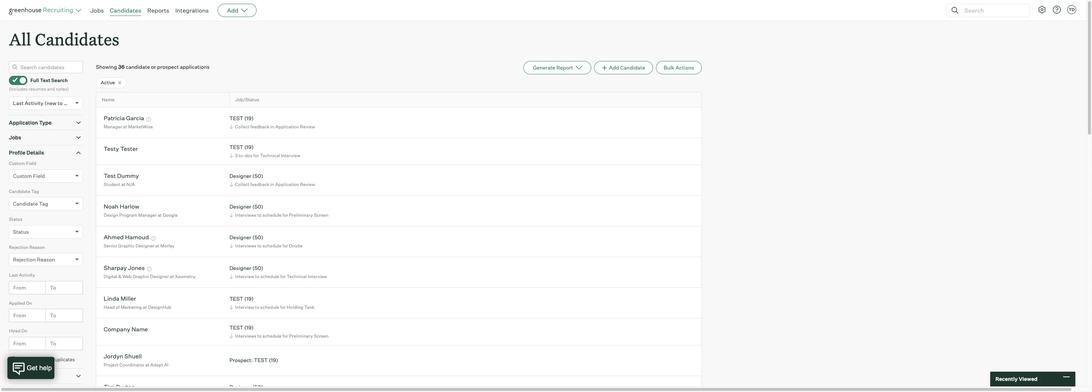 Task type: describe. For each thing, give the bounding box(es) containing it.
1 vertical spatial tag
[[39, 201, 48, 207]]

interview inside test (19) interview to schedule for holding tank
[[235, 305, 254, 310]]

from for last
[[13, 285, 26, 291]]

0 vertical spatial custom
[[9, 161, 25, 166]]

(19) for test (19) interviews to schedule for preliminary screen
[[244, 325, 254, 331]]

potential
[[31, 357, 51, 363]]

tank
[[304, 305, 315, 310]]

schedule for designer (50) interview to schedule for technical interview
[[260, 274, 279, 280]]

project
[[104, 363, 119, 368]]

adept
[[150, 363, 163, 368]]

from for hired
[[13, 341, 26, 347]]

all
[[9, 28, 31, 50]]

hired
[[9, 329, 20, 334]]

testy tester link
[[104, 145, 138, 154]]

dummy
[[117, 172, 139, 180]]

of
[[116, 305, 120, 310]]

tim burton link
[[104, 384, 135, 392]]

notes)
[[56, 86, 69, 92]]

td button
[[1066, 4, 1078, 16]]

sharpay jones link
[[104, 265, 145, 273]]

sharpay
[[104, 265, 127, 272]]

bulk
[[664, 65, 675, 71]]

shuell
[[124, 353, 142, 361]]

senior graphic designer at morley
[[104, 243, 175, 249]]

patricia
[[104, 115, 125, 122]]

for for designer (50) interviews to schedule for onsite
[[283, 243, 288, 249]]

senior
[[104, 243, 117, 249]]

full text search (includes resumes and notes)
[[9, 77, 69, 92]]

to for last activity (new to old)
[[58, 100, 63, 106]]

0 vertical spatial rejection
[[9, 245, 29, 250]]

(19) for test (19) interview to schedule for holding tank
[[244, 296, 254, 302]]

schedule for designer (50) interviews to schedule for onsite
[[263, 243, 282, 249]]

0 vertical spatial jobs
[[90, 7, 104, 14]]

candidate reports are now available! apply filters and select "view in app" element
[[524, 61, 592, 75]]

tester
[[120, 145, 138, 153]]

at inside noah harlow design program manager at google
[[158, 213, 162, 218]]

36
[[118, 64, 125, 70]]

garcia
[[126, 115, 144, 122]]

feedback for (19)
[[251, 124, 270, 130]]

testy
[[104, 145, 119, 153]]

test for test (19) collect feedback in application review
[[230, 115, 243, 122]]

Search text field
[[963, 5, 1023, 16]]

(50) for designer (50) interviews to schedule for onsite
[[253, 235, 263, 241]]

add candidate link
[[595, 61, 653, 75]]

hired on
[[9, 329, 27, 334]]

prospect:
[[230, 358, 253, 364]]

patricia garcia link
[[104, 115, 144, 123]]

(50) for designer (50)
[[253, 385, 263, 391]]

showing 36 candidate or prospect applications
[[96, 64, 210, 70]]

on for applied on
[[26, 301, 32, 306]]

1 vertical spatial custom
[[13, 173, 32, 179]]

for for test (19) 3 to-dos for technical interview
[[254, 153, 259, 159]]

(19) for test (19) collect feedback in application review
[[244, 115, 254, 122]]

interview to schedule for holding tank link
[[228, 304, 316, 311]]

jordyn shuell link
[[104, 353, 142, 362]]

status element
[[9, 216, 83, 244]]

resumes
[[29, 86, 46, 92]]

noah harlow link
[[104, 203, 139, 212]]

harlow
[[120, 203, 139, 211]]

at down ahmed hamoud has been in onsite for more than 21 days image
[[155, 243, 159, 249]]

1 vertical spatial rejection reason
[[13, 257, 55, 263]]

designhub
[[148, 305, 171, 310]]

for for test (19) interviews to schedule for preliminary screen
[[283, 334, 288, 339]]

n/a
[[126, 182, 135, 187]]

to for designer (50) interviews to schedule for onsite
[[258, 243, 262, 249]]

activity for last activity
[[19, 273, 35, 278]]

designer (50) collect feedback in application review
[[230, 173, 315, 187]]

dos
[[245, 153, 253, 159]]

test for test (19) interviews to schedule for preliminary screen
[[230, 325, 243, 331]]

test (19) 3 to-dos for technical interview
[[230, 144, 300, 159]]

sharpay jones has been in technical interview for more than 14 days image
[[146, 268, 153, 272]]

(includes
[[9, 86, 28, 92]]

interviews for designer (50) interviews to schedule for onsite
[[235, 243, 257, 249]]

custom field element
[[9, 160, 83, 188]]

screen for (50)
[[314, 213, 329, 218]]

0 vertical spatial rejection reason
[[9, 245, 45, 250]]

1 vertical spatial custom field
[[13, 173, 45, 179]]

(new
[[45, 100, 57, 106]]

3 to-dos for technical interview link
[[228, 152, 302, 159]]

testy tester
[[104, 145, 138, 153]]

td button
[[1068, 5, 1077, 14]]

program
[[119, 213, 137, 218]]

schedule for test (19) interview to schedule for holding tank
[[260, 305, 279, 310]]

actions
[[676, 65, 695, 71]]

name inside the company name link
[[132, 326, 148, 334]]

integrations
[[175, 7, 209, 14]]

and
[[47, 86, 55, 92]]

0 vertical spatial candidate
[[621, 65, 646, 71]]

company name
[[104, 326, 148, 334]]

designer for designer (50)
[[230, 385, 251, 391]]

ahmed hamoud has been in onsite for more than 21 days image
[[150, 237, 157, 241]]

ahmed hamoud link
[[104, 234, 149, 242]]

coordinator
[[120, 363, 144, 368]]

viewed
[[1019, 376, 1038, 383]]

generate
[[533, 65, 556, 71]]

to-
[[239, 153, 245, 159]]

collect feedback in application review link for (50)
[[228, 181, 317, 188]]

to for test (19) interviews to schedule for preliminary screen
[[258, 334, 262, 339]]

add for add candidate
[[609, 65, 619, 71]]

company name link
[[104, 326, 148, 335]]

or
[[151, 64, 156, 70]]

last for last activity
[[9, 273, 18, 278]]

prospect: test (19)
[[230, 358, 278, 364]]

ahmed
[[104, 234, 124, 241]]

interview to schedule for technical interview link
[[228, 273, 329, 280]]

test for test (19) interview to schedule for holding tank
[[230, 296, 243, 302]]

&
[[118, 274, 122, 280]]

jordyn
[[104, 353, 123, 361]]

1 vertical spatial candidate tag
[[13, 201, 48, 207]]

report
[[557, 65, 573, 71]]

reports
[[147, 7, 169, 14]]

technical for (19)
[[260, 153, 280, 159]]

greenhouse recruiting image
[[9, 6, 76, 15]]

0 vertical spatial name
[[102, 97, 115, 103]]

details
[[26, 150, 44, 156]]

marketing
[[121, 305, 142, 310]]

google
[[163, 213, 178, 218]]

applied
[[9, 301, 25, 306]]

review for (50)
[[300, 182, 315, 187]]

feedback for (50)
[[251, 182, 270, 187]]

last activity (new to old) option
[[13, 100, 73, 106]]

collect feedback in application review link for (19)
[[228, 123, 317, 130]]

3
[[235, 153, 238, 159]]

review for (19)
[[300, 124, 315, 130]]

designer (50) interviews to schedule for preliminary screen
[[230, 204, 329, 218]]

manager inside noah harlow design program manager at google
[[138, 213, 157, 218]]

duplicates
[[52, 357, 75, 363]]

add button
[[218, 4, 257, 17]]

prospect
[[157, 64, 179, 70]]

0 vertical spatial status
[[9, 217, 22, 222]]

(50) for designer (50) interviews to schedule for preliminary screen
[[253, 204, 263, 210]]

(50) for designer (50) interview to schedule for technical interview
[[253, 265, 263, 272]]

jobs link
[[90, 7, 104, 14]]

bulk actions
[[664, 65, 695, 71]]

in for (50)
[[271, 182, 274, 187]]

preliminary for (50)
[[289, 213, 313, 218]]

digital & web graphic designer at xeometry
[[104, 274, 196, 280]]

type
[[39, 120, 52, 126]]

show
[[18, 357, 30, 363]]

(19) down test (19) interviews to schedule for preliminary screen
[[269, 358, 278, 364]]



Task type: vqa. For each thing, say whether or not it's contained in the screenshot.
the right Personal
no



Task type: locate. For each thing, give the bounding box(es) containing it.
test down job/status
[[230, 115, 243, 122]]

1 vertical spatial feedback
[[251, 182, 270, 187]]

patricia garcia has been in application review for more than 5 days image
[[145, 118, 152, 122]]

1 horizontal spatial add
[[609, 65, 619, 71]]

candidates link
[[110, 7, 141, 14]]

(19) inside test (19) interview to schedule for holding tank
[[244, 296, 254, 302]]

student
[[104, 182, 120, 187]]

interviews to schedule for onsite link
[[228, 243, 305, 250]]

designer inside designer (50) collect feedback in application review
[[230, 173, 251, 179]]

holding
[[287, 305, 303, 310]]

test inside test (19) collect feedback in application review
[[230, 115, 243, 122]]

in
[[271, 124, 274, 130], [271, 182, 274, 187]]

technical down onsite
[[287, 274, 307, 280]]

0 vertical spatial review
[[300, 124, 315, 130]]

candidate
[[126, 64, 150, 70]]

2 (50) from the top
[[253, 204, 263, 210]]

status up the rejection reason element
[[13, 229, 29, 235]]

rejection
[[9, 245, 29, 250], [13, 257, 36, 263]]

test inside test (19) 3 to-dos for technical interview
[[230, 144, 243, 151]]

burton
[[116, 384, 135, 391]]

3 from from the top
[[13, 341, 26, 347]]

(19) down interview to schedule for holding tank link
[[244, 325, 254, 331]]

technical inside test (19) 3 to-dos for technical interview
[[260, 153, 280, 159]]

source
[[9, 373, 27, 380]]

in for (19)
[[271, 124, 274, 130]]

(19) up interview to schedule for holding tank link
[[244, 296, 254, 302]]

2 vertical spatial candidate
[[13, 201, 38, 207]]

interviews for designer (50) interviews to schedule for preliminary screen
[[235, 213, 257, 218]]

candidate
[[621, 65, 646, 71], [9, 189, 30, 194], [13, 201, 38, 207]]

last activity (new to old)
[[13, 100, 73, 106]]

on for hired on
[[21, 329, 27, 334]]

test up 3
[[230, 144, 243, 151]]

from for applied
[[13, 313, 26, 319]]

0 vertical spatial candidates
[[110, 7, 141, 14]]

for up test (19) interview to schedule for holding tank
[[280, 274, 286, 280]]

0 vertical spatial tag
[[31, 189, 39, 194]]

(50) down 3 to-dos for technical interview "link"
[[253, 173, 263, 179]]

preliminary down holding
[[289, 334, 313, 339]]

at inside test dummy student at n/a
[[121, 182, 125, 187]]

interview
[[281, 153, 300, 159], [235, 274, 254, 280], [308, 274, 327, 280], [235, 305, 254, 310]]

showing
[[96, 64, 117, 70]]

0 vertical spatial collect feedback in application review link
[[228, 123, 317, 130]]

onsite
[[289, 243, 303, 249]]

0 vertical spatial in
[[271, 124, 274, 130]]

xeometry
[[175, 274, 196, 280]]

3 (50) from the top
[[253, 235, 263, 241]]

1 collect feedback in application review link from the top
[[228, 123, 317, 130]]

schedule left holding
[[260, 305, 279, 310]]

to for designer (50) interview to schedule for technical interview
[[255, 274, 260, 280]]

application left type
[[9, 120, 38, 126]]

1 collect from the top
[[235, 124, 250, 130]]

designer (50)
[[230, 385, 263, 391]]

tag up status element
[[39, 201, 48, 207]]

schedule for test (19) interviews to schedule for preliminary screen
[[263, 334, 282, 339]]

to left 'old)' on the left of the page
[[58, 100, 63, 106]]

1 vertical spatial preliminary
[[289, 334, 313, 339]]

0 vertical spatial activity
[[25, 100, 43, 106]]

test inside test (19) interview to schedule for holding tank
[[230, 296, 243, 302]]

2 to from the top
[[50, 313, 56, 319]]

application inside test (19) collect feedback in application review
[[275, 124, 299, 130]]

0 vertical spatial last
[[13, 100, 24, 106]]

collect down to-
[[235, 182, 250, 187]]

0 vertical spatial field
[[26, 161, 36, 166]]

(50) inside designer (50) interviews to schedule for onsite
[[253, 235, 263, 241]]

rejection reason down status element
[[9, 245, 45, 250]]

configure image
[[1038, 5, 1047, 14]]

0 vertical spatial to
[[50, 285, 56, 291]]

1 interviews from the top
[[235, 213, 257, 218]]

for right dos
[[254, 153, 259, 159]]

to up test (19) interviews to schedule for preliminary screen
[[255, 305, 260, 310]]

(19) for test (19) 3 to-dos for technical interview
[[244, 144, 254, 151]]

manager right program
[[138, 213, 157, 218]]

designer inside the 'designer (50) interview to schedule for technical interview'
[[230, 265, 251, 272]]

ai
[[164, 363, 169, 368]]

active
[[101, 80, 115, 86]]

Search candidates field
[[9, 61, 83, 73]]

1 screen from the top
[[314, 213, 329, 218]]

2 collect from the top
[[235, 182, 250, 187]]

1 vertical spatial collect
[[235, 182, 250, 187]]

from down applied on
[[13, 313, 26, 319]]

2 vertical spatial from
[[13, 341, 26, 347]]

graphic down jones on the left of the page
[[133, 274, 149, 280]]

2 collect feedback in application review link from the top
[[228, 181, 317, 188]]

(19) up dos
[[244, 144, 254, 151]]

1 (50) from the top
[[253, 173, 263, 179]]

tag down custom field "element" at left top
[[31, 189, 39, 194]]

screen inside designer (50) interviews to schedule for preliminary screen
[[314, 213, 329, 218]]

recently
[[996, 376, 1018, 383]]

preliminary up onsite
[[289, 213, 313, 218]]

digital
[[104, 274, 117, 280]]

1 horizontal spatial name
[[132, 326, 148, 334]]

web
[[122, 274, 132, 280]]

schedule left onsite
[[263, 243, 282, 249]]

application inside designer (50) collect feedback in application review
[[275, 182, 299, 187]]

custom down profile
[[9, 161, 25, 166]]

in up designer (50) interviews to schedule for preliminary screen
[[271, 182, 274, 187]]

interviews for test (19) interviews to schedule for preliminary screen
[[235, 334, 257, 339]]

for down holding
[[283, 334, 288, 339]]

(50) down designer (50) collect feedback in application review
[[253, 204, 263, 210]]

(50) inside designer (50) interviews to schedule for preliminary screen
[[253, 204, 263, 210]]

2 screen from the top
[[314, 334, 329, 339]]

linda miller head of marketing at designhub
[[104, 295, 171, 310]]

activity down resumes
[[25, 100, 43, 106]]

schedule inside designer (50) interviews to schedule for preliminary screen
[[263, 213, 282, 218]]

to for applied on
[[50, 313, 56, 319]]

show potential duplicates
[[18, 357, 75, 363]]

at right marketing
[[143, 305, 147, 310]]

last down (includes at the top left
[[13, 100, 24, 106]]

last for last activity (new to old)
[[13, 100, 24, 106]]

last activity
[[9, 273, 35, 278]]

add for add
[[227, 7, 239, 14]]

old)
[[64, 100, 73, 106]]

(50) for designer (50) collect feedback in application review
[[253, 173, 263, 179]]

interviews
[[235, 213, 257, 218], [235, 243, 257, 249], [235, 334, 257, 339]]

schedule up test (19) interview to schedule for holding tank
[[260, 274, 279, 280]]

candidates
[[110, 7, 141, 14], [35, 28, 119, 50]]

2 vertical spatial to
[[50, 341, 56, 347]]

0 vertical spatial on
[[26, 301, 32, 306]]

2 from from the top
[[13, 313, 26, 319]]

1 vertical spatial field
[[33, 173, 45, 179]]

interviews to schedule for preliminary screen link for (50)
[[228, 212, 331, 219]]

2 in from the top
[[271, 182, 274, 187]]

for
[[254, 153, 259, 159], [283, 213, 288, 218], [283, 243, 288, 249], [280, 274, 286, 280], [280, 305, 286, 310], [283, 334, 288, 339]]

0 vertical spatial reason
[[29, 245, 45, 250]]

for for designer (50) interview to schedule for technical interview
[[280, 274, 286, 280]]

0 vertical spatial candidate tag
[[9, 189, 39, 194]]

for inside test (19) 3 to-dos for technical interview
[[254, 153, 259, 159]]

collect for test
[[235, 124, 250, 130]]

feedback inside designer (50) collect feedback in application review
[[251, 182, 270, 187]]

add
[[227, 7, 239, 14], [609, 65, 619, 71]]

for for designer (50) interviews to schedule for preliminary screen
[[283, 213, 288, 218]]

sharpay jones
[[104, 265, 145, 272]]

test (19) interview to schedule for holding tank
[[230, 296, 315, 310]]

collect feedback in application review link up test (19) 3 to-dos for technical interview
[[228, 123, 317, 130]]

candidate up status element
[[13, 201, 38, 207]]

status down candidate tag element
[[9, 217, 22, 222]]

interviews to schedule for preliminary screen link for (19)
[[228, 333, 331, 340]]

1 vertical spatial on
[[21, 329, 27, 334]]

to inside designer (50) interviews to schedule for preliminary screen
[[258, 213, 262, 218]]

patricia garcia
[[104, 115, 144, 122]]

to up designer (50) interviews to schedule for onsite
[[258, 213, 262, 218]]

1 vertical spatial technical
[[287, 274, 307, 280]]

(19) inside test (19) 3 to-dos for technical interview
[[244, 144, 254, 151]]

candidate tag up status element
[[13, 201, 48, 207]]

manager at marketwise
[[104, 124, 153, 130]]

schedule inside test (19) interview to schedule for holding tank
[[260, 305, 279, 310]]

activity down the rejection reason element
[[19, 273, 35, 278]]

application
[[9, 120, 38, 126], [275, 124, 299, 130], [275, 182, 299, 187]]

1 horizontal spatial technical
[[287, 274, 307, 280]]

0 vertical spatial preliminary
[[289, 213, 313, 218]]

schedule inside designer (50) interviews to schedule for onsite
[[263, 243, 282, 249]]

technical
[[260, 153, 280, 159], [287, 274, 307, 280]]

at down the "patricia garcia" link
[[123, 124, 127, 130]]

1 vertical spatial jobs
[[9, 135, 21, 141]]

application up designer (50) interviews to schedule for preliminary screen
[[275, 182, 299, 187]]

test
[[104, 172, 116, 180]]

rejection reason
[[9, 245, 45, 250], [13, 257, 55, 263]]

collect for designer
[[235, 182, 250, 187]]

Show potential duplicates checkbox
[[10, 357, 15, 362]]

for inside test (19) interviews to schedule for preliminary screen
[[283, 334, 288, 339]]

feedback down 3 to-dos for technical interview "link"
[[251, 182, 270, 187]]

1 review from the top
[[300, 124, 315, 130]]

1 horizontal spatial jobs
[[90, 7, 104, 14]]

candidates right 'jobs' link
[[110, 7, 141, 14]]

technical inside the 'designer (50) interview to schedule for technical interview'
[[287, 274, 307, 280]]

designer (50) interviews to schedule for onsite
[[230, 235, 303, 249]]

0 horizontal spatial name
[[102, 97, 115, 103]]

collect down job/status
[[235, 124, 250, 130]]

1 to from the top
[[50, 285, 56, 291]]

checkmark image
[[12, 77, 18, 83]]

search
[[51, 77, 68, 83]]

0 vertical spatial graphic
[[118, 243, 135, 249]]

on right "hired"
[[21, 329, 27, 334]]

0 vertical spatial feedback
[[251, 124, 270, 130]]

to inside test (19) interviews to schedule for preliminary screen
[[258, 334, 262, 339]]

design
[[104, 213, 118, 218]]

name right company
[[132, 326, 148, 334]]

designer for designer (50) interviews to schedule for preliminary screen
[[230, 204, 251, 210]]

application up test (19) 3 to-dos for technical interview
[[275, 124, 299, 130]]

interviews inside designer (50) interviews to schedule for preliminary screen
[[235, 213, 257, 218]]

1 interviews to schedule for preliminary screen link from the top
[[228, 212, 331, 219]]

noah harlow design program manager at google
[[104, 203, 178, 218]]

feedback
[[251, 124, 270, 130], [251, 182, 270, 187]]

1 vertical spatial graphic
[[133, 274, 149, 280]]

for inside test (19) interview to schedule for holding tank
[[280, 305, 286, 310]]

marketwise
[[128, 124, 153, 130]]

1 vertical spatial screen
[[314, 334, 329, 339]]

1 horizontal spatial manager
[[138, 213, 157, 218]]

to inside designer (50) interviews to schedule for onsite
[[258, 243, 262, 249]]

interviews to schedule for preliminary screen link down interview to schedule for holding tank link
[[228, 333, 331, 340]]

all candidates
[[9, 28, 119, 50]]

schedule for designer (50) interviews to schedule for preliminary screen
[[263, 213, 282, 218]]

schedule up designer (50) interviews to schedule for onsite
[[263, 213, 282, 218]]

linda
[[104, 295, 119, 303]]

rejection reason element
[[9, 244, 83, 272]]

manager
[[104, 124, 122, 130], [138, 213, 157, 218]]

last up applied at the bottom
[[9, 273, 18, 278]]

2 interviews from the top
[[235, 243, 257, 249]]

td
[[1069, 7, 1075, 12]]

from
[[13, 285, 26, 291], [13, 313, 26, 319], [13, 341, 26, 347]]

preliminary for (19)
[[289, 334, 313, 339]]

for inside designer (50) interviews to schedule for onsite
[[283, 243, 288, 249]]

job/status
[[235, 97, 259, 103]]

interviews to schedule for preliminary screen link
[[228, 212, 331, 219], [228, 333, 331, 340]]

application for designer (50)
[[275, 182, 299, 187]]

(50) up interview to schedule for technical interview link
[[253, 265, 263, 272]]

technical for (50)
[[287, 274, 307, 280]]

1 vertical spatial rejection
[[13, 257, 36, 263]]

feedback inside test (19) collect feedback in application review
[[251, 124, 270, 130]]

test inside test (19) interviews to schedule for preliminary screen
[[230, 325, 243, 331]]

1 vertical spatial review
[[300, 182, 315, 187]]

interview inside test (19) 3 to-dos for technical interview
[[281, 153, 300, 159]]

candidate tag down custom field "element" at left top
[[9, 189, 39, 194]]

1 in from the top
[[271, 124, 274, 130]]

at left google
[[158, 213, 162, 218]]

to up test (19) interview to schedule for holding tank
[[255, 274, 260, 280]]

test (19) interviews to schedule for preliminary screen
[[230, 325, 329, 339]]

ahmed hamoud
[[104, 234, 149, 241]]

candidate left bulk
[[621, 65, 646, 71]]

2 preliminary from the top
[[289, 334, 313, 339]]

to for hired on
[[50, 341, 56, 347]]

last
[[13, 100, 24, 106], [9, 273, 18, 278]]

0 horizontal spatial technical
[[260, 153, 280, 159]]

collect inside test (19) collect feedback in application review
[[235, 124, 250, 130]]

test dummy student at n/a
[[104, 172, 139, 187]]

miller
[[121, 295, 136, 303]]

(19) inside test (19) interviews to schedule for preliminary screen
[[244, 325, 254, 331]]

1 from from the top
[[13, 285, 26, 291]]

recently viewed
[[996, 376, 1038, 383]]

schedule inside test (19) interviews to schedule for preliminary screen
[[263, 334, 282, 339]]

(19) inside test (19) collect feedback in application review
[[244, 115, 254, 122]]

collect
[[235, 124, 250, 130], [235, 182, 250, 187]]

for inside the 'designer (50) interview to schedule for technical interview'
[[280, 274, 286, 280]]

3 interviews from the top
[[235, 334, 257, 339]]

candidate tag element
[[9, 188, 83, 216]]

generate report button
[[524, 61, 592, 75]]

test up interview to schedule for holding tank link
[[230, 296, 243, 302]]

1 vertical spatial status
[[13, 229, 29, 235]]

preliminary
[[289, 213, 313, 218], [289, 334, 313, 339]]

(50)
[[253, 173, 263, 179], [253, 204, 263, 210], [253, 235, 263, 241], [253, 265, 263, 272], [253, 385, 263, 391]]

jobs left candidates link
[[90, 7, 104, 14]]

schedule down interview to schedule for holding tank link
[[263, 334, 282, 339]]

add inside popup button
[[227, 7, 239, 14]]

0 horizontal spatial jobs
[[9, 135, 21, 141]]

preliminary inside designer (50) interviews to schedule for preliminary screen
[[289, 213, 313, 218]]

1 vertical spatial candidates
[[35, 28, 119, 50]]

from down hired on
[[13, 341, 26, 347]]

jobs up profile
[[9, 135, 21, 141]]

to for designer (50) interviews to schedule for preliminary screen
[[258, 213, 262, 218]]

interviews to schedule for preliminary screen link up designer (50) interviews to schedule for onsite
[[228, 212, 331, 219]]

interviews inside test (19) interviews to schedule for preliminary screen
[[235, 334, 257, 339]]

jones
[[128, 265, 145, 272]]

0 vertical spatial custom field
[[9, 161, 36, 166]]

candidate down custom field "element" at left top
[[9, 189, 30, 194]]

1 vertical spatial reason
[[37, 257, 55, 263]]

2 review from the top
[[300, 182, 315, 187]]

at left the adept
[[145, 363, 149, 368]]

candidates down 'jobs' link
[[35, 28, 119, 50]]

screen inside test (19) interviews to schedule for preliminary screen
[[314, 334, 329, 339]]

1 vertical spatial manager
[[138, 213, 157, 218]]

review inside designer (50) collect feedback in application review
[[300, 182, 315, 187]]

0 vertical spatial manager
[[104, 124, 122, 130]]

1 vertical spatial name
[[132, 326, 148, 334]]

0 vertical spatial technical
[[260, 153, 280, 159]]

1 vertical spatial last
[[9, 273, 18, 278]]

name down active
[[102, 97, 115, 103]]

2 interviews to schedule for preliminary screen link from the top
[[228, 333, 331, 340]]

(50) down prospect: test (19)
[[253, 385, 263, 391]]

to up prospect: test (19)
[[258, 334, 262, 339]]

for left onsite
[[283, 243, 288, 249]]

application type
[[9, 120, 52, 126]]

for inside designer (50) interviews to schedule for preliminary screen
[[283, 213, 288, 218]]

head
[[104, 305, 115, 310]]

in inside designer (50) collect feedback in application review
[[271, 182, 274, 187]]

review
[[300, 124, 315, 130], [300, 182, 315, 187]]

manager down patricia
[[104, 124, 122, 130]]

schedule inside the 'designer (50) interview to schedule for technical interview'
[[260, 274, 279, 280]]

designer for designer (50) interviews to schedule for onsite
[[230, 235, 251, 241]]

from down last activity
[[13, 285, 26, 291]]

rejection reason up last activity
[[13, 257, 55, 263]]

screen for (19)
[[314, 334, 329, 339]]

at inside linda miller head of marketing at designhub
[[143, 305, 147, 310]]

status
[[9, 217, 22, 222], [13, 229, 29, 235]]

test up prospect:
[[230, 325, 243, 331]]

0 vertical spatial interviews to schedule for preliminary screen link
[[228, 212, 331, 219]]

to up the 'designer (50) interview to schedule for technical interview' on the left of page
[[258, 243, 262, 249]]

designer for designer (50) collect feedback in application review
[[230, 173, 251, 179]]

1 vertical spatial interviews
[[235, 243, 257, 249]]

activity for last activity (new to old)
[[25, 100, 43, 106]]

to inside test (19) interview to schedule for holding tank
[[255, 305, 260, 310]]

5 (50) from the top
[[253, 385, 263, 391]]

screen
[[314, 213, 329, 218], [314, 334, 329, 339]]

(50) inside designer (50) collect feedback in application review
[[253, 173, 263, 179]]

custom
[[9, 161, 25, 166], [13, 173, 32, 179]]

designer inside designer (50) interviews to schedule for onsite
[[230, 235, 251, 241]]

preliminary inside test (19) interviews to schedule for preliminary screen
[[289, 334, 313, 339]]

jordyn shuell project coordinator at adept ai
[[104, 353, 169, 368]]

1 vertical spatial activity
[[19, 273, 35, 278]]

reason
[[29, 245, 45, 250], [37, 257, 55, 263]]

2 vertical spatial interviews
[[235, 334, 257, 339]]

at left xeometry
[[170, 274, 174, 280]]

custom down profile details
[[13, 173, 32, 179]]

interviews inside designer (50) interviews to schedule for onsite
[[235, 243, 257, 249]]

to
[[58, 100, 63, 106], [258, 213, 262, 218], [258, 243, 262, 249], [255, 274, 260, 280], [255, 305, 260, 310], [258, 334, 262, 339]]

to for test (19) interview to schedule for holding tank
[[255, 305, 260, 310]]

1 vertical spatial interviews to schedule for preliminary screen link
[[228, 333, 331, 340]]

1 preliminary from the top
[[289, 213, 313, 218]]

for left holding
[[280, 305, 286, 310]]

graphic down ahmed hamoud link
[[118, 243, 135, 249]]

for up designer (50) interviews to schedule for onsite
[[283, 213, 288, 218]]

tim burton
[[104, 384, 135, 391]]

on right applied at the bottom
[[26, 301, 32, 306]]

application for test (19)
[[275, 124, 299, 130]]

0 horizontal spatial add
[[227, 7, 239, 14]]

test for test (19) 3 to-dos for technical interview
[[230, 144, 243, 151]]

1 vertical spatial in
[[271, 182, 274, 187]]

1 vertical spatial add
[[609, 65, 619, 71]]

1 vertical spatial from
[[13, 313, 26, 319]]

4 (50) from the top
[[253, 265, 263, 272]]

technical right dos
[[260, 153, 280, 159]]

1 vertical spatial to
[[50, 313, 56, 319]]

1 feedback from the top
[[251, 124, 270, 130]]

0 vertical spatial from
[[13, 285, 26, 291]]

at left n/a
[[121, 182, 125, 187]]

full
[[30, 77, 39, 83]]

in up test (19) 3 to-dos for technical interview
[[271, 124, 274, 130]]

on
[[26, 301, 32, 306], [21, 329, 27, 334]]

1 vertical spatial candidate
[[9, 189, 30, 194]]

for for test (19) interview to schedule for holding tank
[[280, 305, 286, 310]]

add candidate
[[609, 65, 646, 71]]

at inside the jordyn shuell project coordinator at adept ai
[[145, 363, 149, 368]]

1 vertical spatial collect feedback in application review link
[[228, 181, 317, 188]]

0 vertical spatial interviews
[[235, 213, 257, 218]]

0 horizontal spatial manager
[[104, 124, 122, 130]]

(50) up 'interviews to schedule for onsite' link
[[253, 235, 263, 241]]

review inside test (19) collect feedback in application review
[[300, 124, 315, 130]]

in inside test (19) collect feedback in application review
[[271, 124, 274, 130]]

activity
[[25, 100, 43, 106], [19, 273, 35, 278]]

0 vertical spatial screen
[[314, 213, 329, 218]]

2 feedback from the top
[[251, 182, 270, 187]]

designer for designer (50) interview to schedule for technical interview
[[230, 265, 251, 272]]

designer inside designer (50) interviews to schedule for preliminary screen
[[230, 204, 251, 210]]

(19) down job/status
[[244, 115, 254, 122]]

3 to from the top
[[50, 341, 56, 347]]

collect inside designer (50) collect feedback in application review
[[235, 182, 250, 187]]

(50) inside the 'designer (50) interview to schedule for technical interview'
[[253, 265, 263, 272]]

collect feedback in application review link up designer (50) interviews to schedule for preliminary screen
[[228, 181, 317, 188]]

to for last activity
[[50, 285, 56, 291]]

to inside the 'designer (50) interview to schedule for technical interview'
[[255, 274, 260, 280]]

company
[[104, 326, 130, 334]]

0 vertical spatial collect
[[235, 124, 250, 130]]

test right prospect:
[[254, 358, 268, 364]]

0 vertical spatial add
[[227, 7, 239, 14]]

feedback up test (19) 3 to-dos for technical interview
[[251, 124, 270, 130]]



